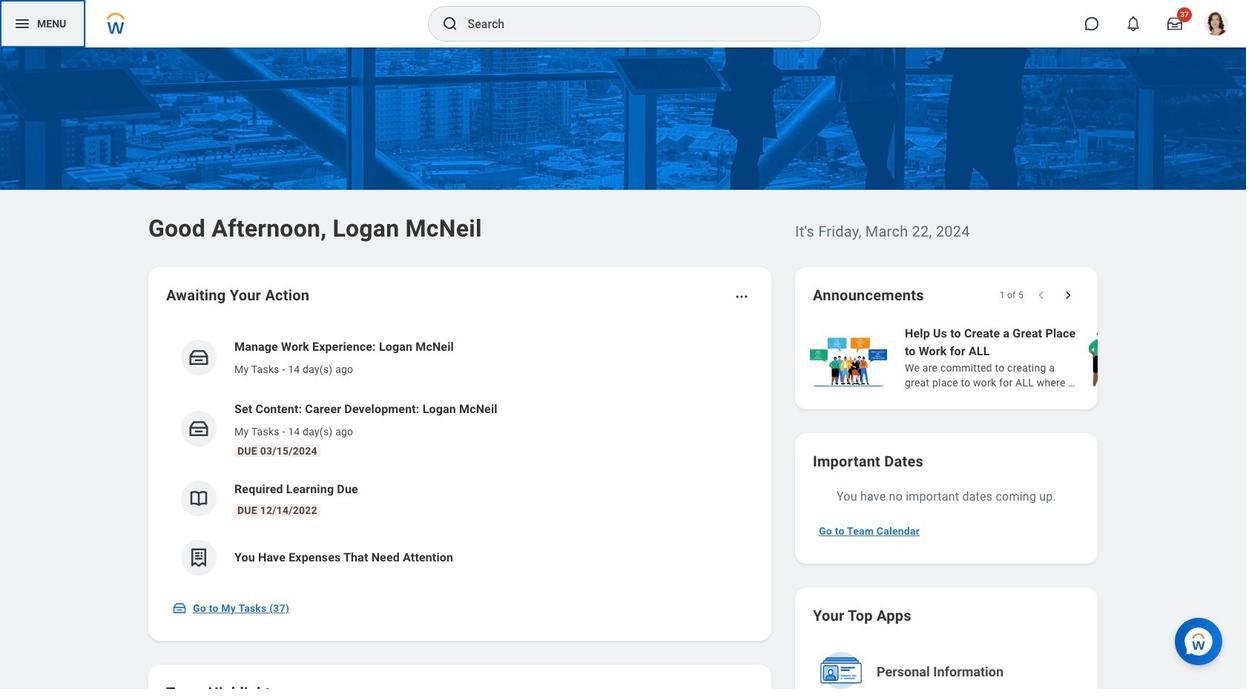 Task type: locate. For each thing, give the bounding box(es) containing it.
main content
[[0, 47, 1246, 689]]

chevron right small image
[[1061, 288, 1076, 303]]

justify image
[[13, 15, 31, 33]]

status
[[1000, 289, 1024, 301]]

inbox large image
[[1168, 16, 1183, 31]]

dashboard expenses image
[[188, 547, 210, 569]]

book open image
[[188, 487, 210, 510]]

inbox image
[[188, 346, 210, 369], [188, 418, 210, 440], [172, 601, 187, 616]]

search image
[[441, 15, 459, 33]]

0 horizontal spatial list
[[166, 326, 754, 588]]

2 vertical spatial inbox image
[[172, 601, 187, 616]]

banner
[[0, 0, 1246, 47]]

profile logan mcneil image
[[1205, 12, 1229, 39]]

notifications large image
[[1126, 16, 1141, 31]]

list
[[807, 323, 1246, 392], [166, 326, 754, 588]]



Task type: describe. For each thing, give the bounding box(es) containing it.
Search Workday  search field
[[468, 7, 790, 40]]

chevron left small image
[[1034, 288, 1049, 303]]

0 vertical spatial inbox image
[[188, 346, 210, 369]]

related actions image
[[734, 289, 749, 304]]

1 vertical spatial inbox image
[[188, 418, 210, 440]]

1 horizontal spatial list
[[807, 323, 1246, 392]]



Task type: vqa. For each thing, say whether or not it's contained in the screenshot.
Total to the middle
no



